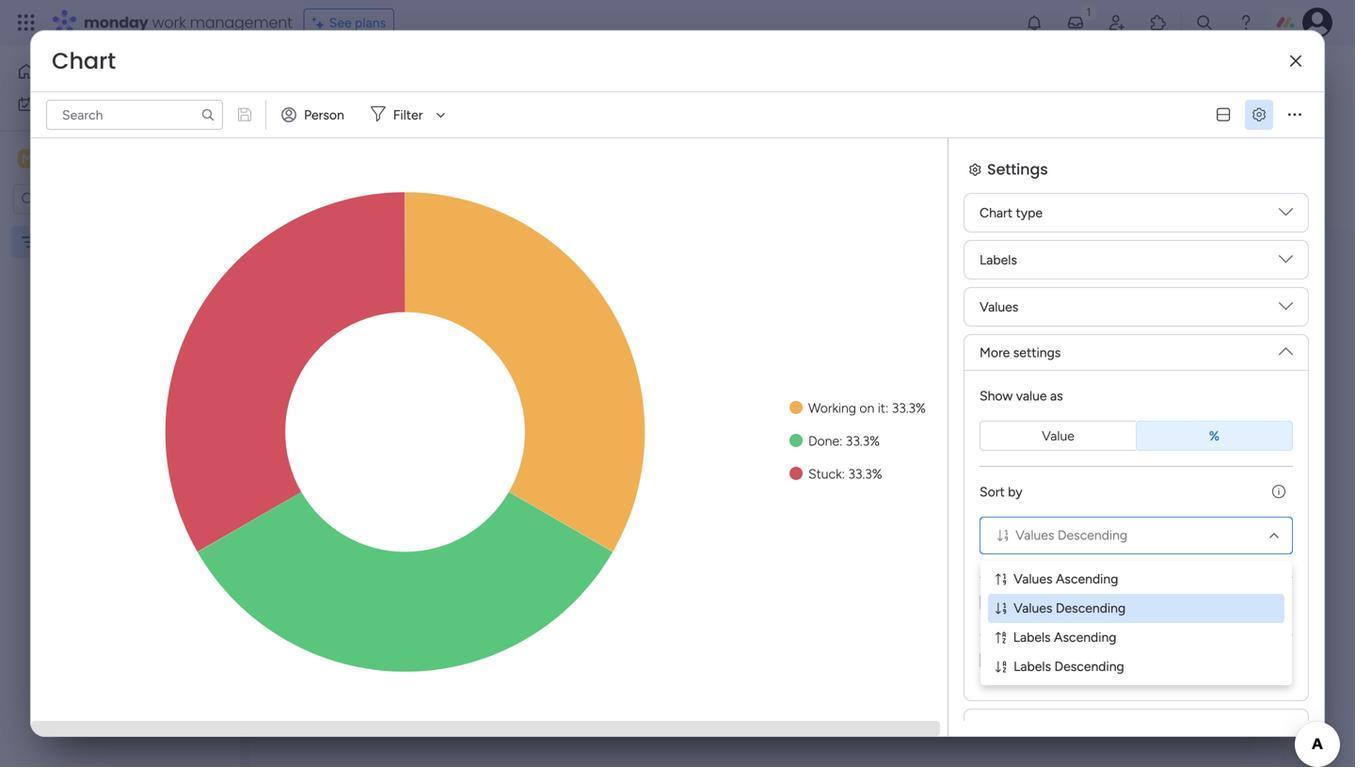 Task type: vqa. For each thing, say whether or not it's contained in the screenshot.
1st dapulse dropdown down arrow image from the top
yes



Task type: describe. For each thing, give the bounding box(es) containing it.
dapulse dropdown down arrow image for labels
[[1279, 252, 1294, 273]]

my for my first board
[[291, 61, 323, 93]]

plans
[[355, 15, 386, 31]]

values descending for v2 number desc icon
[[1014, 600, 1126, 616]]

filter button
[[363, 100, 452, 130]]

show only top/bottom items
[[1003, 595, 1173, 611]]

new project button
[[285, 110, 374, 141]]

values up more
[[980, 299, 1019, 315]]

person
[[304, 107, 344, 123]]

home
[[43, 64, 79, 80]]

v2 settings line image
[[1253, 108, 1266, 122]]

board
[[374, 61, 441, 93]]

labels for labels
[[980, 252, 1018, 268]]

values for v2 number desc icon
[[1014, 600, 1053, 616]]

values ascending
[[1014, 571, 1119, 587]]

apps image
[[1149, 13, 1168, 32]]

settings
[[988, 159, 1048, 180]]

labels for labels descending
[[1014, 659, 1052, 675]]

show empty values
[[1003, 652, 1117, 668]]

v2 number asc image
[[996, 573, 1007, 587]]

search everything image
[[1196, 13, 1214, 32]]

my work
[[41, 96, 91, 112]]

%
[[1210, 428, 1220, 444]]

value
[[1042, 428, 1075, 444]]

labels for labels ascending
[[1014, 629, 1051, 645]]

see plans button
[[304, 8, 395, 37]]

management
[[190, 12, 292, 33]]

work for monday
[[152, 12, 186, 33]]

v2 number desc image
[[998, 529, 1008, 543]]

choose groups
[[980, 721, 1070, 737]]

33.3% for done : 33.3%
[[846, 433, 880, 449]]

help image
[[1237, 13, 1256, 32]]

0 vertical spatial 33.3%
[[892, 400, 926, 416]]

only
[[1039, 595, 1064, 611]]

dapulse dropdown down arrow image for chart type
[[1279, 205, 1294, 226]]

v2 az asc image
[[996, 631, 1006, 645]]

chart type
[[980, 205, 1043, 221]]

choose
[[980, 721, 1026, 737]]

see plans
[[329, 15, 386, 31]]

more
[[980, 345, 1010, 361]]

Chart field
[[47, 45, 121, 77]]

chart for chart
[[52, 45, 116, 77]]

sort
[[980, 484, 1005, 500]]

notifications image
[[1025, 13, 1044, 32]]

search image
[[201, 107, 216, 122]]

more dots image
[[1289, 108, 1302, 122]]

new project
[[293, 117, 366, 133]]

descending for v2 number desc icon
[[1056, 600, 1126, 616]]

select product image
[[17, 13, 36, 32]]

descending for v2 number desc image
[[1058, 527, 1128, 543]]

empty
[[1039, 652, 1077, 668]]

it
[[878, 400, 886, 416]]

monday
[[84, 12, 148, 33]]

My first board field
[[286, 61, 446, 93]]

33.3% for stuck : 33.3%
[[849, 466, 883, 482]]

on
[[860, 400, 875, 416]]

ascending for labels ascending
[[1054, 629, 1117, 645]]

values for v2 number asc icon
[[1014, 571, 1053, 587]]



Task type: locate. For each thing, give the bounding box(es) containing it.
working
[[809, 400, 857, 416]]

work inside button
[[63, 96, 91, 112]]

1 vertical spatial values descending
[[1014, 600, 1126, 616]]

v2 az desc image
[[996, 660, 1007, 674]]

: for stuck : 33.3%
[[842, 466, 845, 482]]

dapulse dropdown down arrow image
[[1279, 205, 1294, 226], [1279, 252, 1294, 273], [1279, 299, 1294, 321]]

filter by anything image
[[777, 114, 800, 137]]

chart left 'type'
[[980, 205, 1013, 221]]

show for show empty values
[[1003, 652, 1036, 668]]

0 vertical spatial show
[[980, 388, 1013, 404]]

labels right v2 az desc 'image'
[[1014, 659, 1052, 675]]

dapulse dropdown down arrow image
[[1279, 337, 1294, 358]]

done : 33.3%
[[809, 433, 880, 449]]

values descending for v2 number desc image
[[1016, 527, 1128, 543]]

values up the only
[[1014, 571, 1053, 587]]

show down v2 number asc icon
[[1003, 595, 1036, 611]]

33.3% down on
[[846, 433, 880, 449]]

m button
[[13, 143, 187, 175]]

v2 split view image
[[1217, 108, 1231, 122]]

settings
[[1014, 345, 1061, 361]]

33.3% right it
[[892, 400, 926, 416]]

main content
[[249, 228, 1356, 767]]

1 vertical spatial 33.3%
[[846, 433, 880, 449]]

labels
[[980, 252, 1018, 268], [1014, 629, 1051, 645], [1014, 659, 1052, 675]]

top/bottom
[[1067, 595, 1137, 611]]

dapulse x slim image
[[1291, 54, 1302, 68]]

2 vertical spatial dapulse dropdown down arrow image
[[1279, 299, 1294, 321]]

values
[[980, 299, 1019, 315], [1016, 527, 1055, 543], [1014, 571, 1053, 587], [1014, 600, 1053, 616]]

1 vertical spatial work
[[63, 96, 91, 112]]

:
[[886, 400, 889, 416], [840, 433, 843, 449], [842, 466, 845, 482]]

1 dapulse dropdown down arrow image from the top
[[1279, 205, 1294, 226]]

1 vertical spatial descending
[[1056, 600, 1126, 616]]

new
[[293, 117, 320, 133]]

0 vertical spatial chart
[[52, 45, 116, 77]]

labels descending
[[1014, 659, 1125, 675]]

done
[[809, 433, 840, 449]]

by
[[1008, 484, 1023, 500]]

labels right v2 az asc icon
[[1014, 629, 1051, 645]]

1 vertical spatial my
[[41, 96, 60, 112]]

% button
[[1136, 421, 1294, 451]]

1 image
[[1081, 1, 1098, 22]]

value button
[[980, 421, 1136, 451]]

inbox image
[[1067, 13, 1085, 32]]

work for my
[[63, 96, 91, 112]]

1 horizontal spatial chart
[[980, 205, 1013, 221]]

None search field
[[46, 100, 223, 130]]

: up the stuck : 33.3%
[[840, 433, 843, 449]]

Filter dashboard by text search field
[[46, 100, 223, 130]]

more settings
[[980, 345, 1061, 361]]

Search field
[[557, 112, 613, 139]]

: right on
[[886, 400, 889, 416]]

show value as
[[980, 388, 1064, 404]]

show
[[980, 388, 1013, 404], [1003, 595, 1036, 611], [1003, 652, 1036, 668]]

2 vertical spatial :
[[842, 466, 845, 482]]

ascending up values
[[1054, 629, 1117, 645]]

2 vertical spatial descending
[[1055, 659, 1125, 675]]

items
[[1140, 595, 1173, 611]]

show left value on the right of page
[[980, 388, 1013, 404]]

stuck : 33.3%
[[809, 466, 883, 482]]

arrow down image
[[430, 104, 452, 126]]

3 dapulse dropdown down arrow image from the top
[[1279, 299, 1294, 321]]

ascending for values ascending
[[1056, 571, 1119, 587]]

1 vertical spatial :
[[840, 433, 843, 449]]

my
[[291, 61, 323, 93], [41, 96, 60, 112]]

show down v2 az asc icon
[[1003, 652, 1036, 668]]

0 vertical spatial labels
[[980, 252, 1018, 268]]

labels down chart type
[[980, 252, 1018, 268]]

project
[[324, 117, 366, 133]]

my first board
[[291, 61, 441, 93]]

groups
[[1029, 721, 1070, 737]]

2 vertical spatial show
[[1003, 652, 1036, 668]]

1 vertical spatial labels
[[1014, 629, 1051, 645]]

1 vertical spatial show
[[1003, 595, 1036, 611]]

work right monday on the top left
[[152, 12, 186, 33]]

my up person popup button
[[291, 61, 323, 93]]

: for done : 33.3%
[[840, 433, 843, 449]]

work down the 'home'
[[63, 96, 91, 112]]

: down done : 33.3% at bottom right
[[842, 466, 845, 482]]

my for my work
[[41, 96, 60, 112]]

values descending down "values ascending"
[[1014, 600, 1126, 616]]

v2 info image
[[1273, 484, 1286, 500]]

person button
[[274, 100, 356, 130]]

chart
[[52, 45, 116, 77], [980, 205, 1013, 221]]

my work button
[[11, 89, 202, 119]]

0 vertical spatial ascending
[[1056, 571, 1119, 587]]

monday work management
[[84, 12, 292, 33]]

0 vertical spatial :
[[886, 400, 889, 416]]

m
[[22, 151, 33, 167]]

1 vertical spatial ascending
[[1054, 629, 1117, 645]]

1 vertical spatial chart
[[980, 205, 1013, 221]]

33.3% down done : 33.3% at bottom right
[[849, 466, 883, 482]]

descending
[[1058, 527, 1128, 543], [1056, 600, 1126, 616], [1055, 659, 1125, 675]]

2 vertical spatial 33.3%
[[849, 466, 883, 482]]

2 dapulse dropdown down arrow image from the top
[[1279, 252, 1294, 273]]

descending up "values ascending"
[[1058, 527, 1128, 543]]

0 horizontal spatial work
[[63, 96, 91, 112]]

work
[[152, 12, 186, 33], [63, 96, 91, 112]]

v2 number desc image
[[996, 602, 1006, 616]]

value
[[1017, 388, 1047, 404]]

1 horizontal spatial work
[[152, 12, 186, 33]]

workspace image
[[18, 148, 37, 169]]

descending down labels ascending
[[1055, 659, 1125, 675]]

values
[[1080, 652, 1117, 668]]

my down the 'home'
[[41, 96, 60, 112]]

ascending up "show only top/bottom items"
[[1056, 571, 1119, 587]]

option
[[0, 225, 240, 229]]

my inside field
[[291, 61, 323, 93]]

0 vertical spatial values descending
[[1016, 527, 1128, 543]]

chart up my work
[[52, 45, 116, 77]]

values for v2 number desc image
[[1016, 527, 1055, 543]]

0 vertical spatial work
[[152, 12, 186, 33]]

see
[[329, 15, 352, 31]]

ascending
[[1056, 571, 1119, 587], [1054, 629, 1117, 645]]

stuck
[[809, 466, 842, 482]]

2 vertical spatial labels
[[1014, 659, 1052, 675]]

0 vertical spatial dapulse dropdown down arrow image
[[1279, 205, 1294, 226]]

list box
[[0, 222, 240, 512]]

descending for v2 az desc 'image'
[[1055, 659, 1125, 675]]

john smith image
[[1303, 8, 1333, 38]]

labels ascending
[[1014, 629, 1117, 645]]

as
[[1051, 388, 1064, 404]]

first
[[328, 61, 369, 93]]

0 vertical spatial my
[[291, 61, 323, 93]]

sort by
[[980, 484, 1023, 500]]

values descending up "values ascending"
[[1016, 527, 1128, 543]]

33.3%
[[892, 400, 926, 416], [846, 433, 880, 449], [849, 466, 883, 482]]

0 horizontal spatial chart
[[52, 45, 116, 77]]

show for show value as
[[980, 388, 1013, 404]]

dapulse dropdown down arrow image for values
[[1279, 299, 1294, 321]]

values right v2 number desc image
[[1016, 527, 1055, 543]]

chart for chart type
[[980, 205, 1013, 221]]

home button
[[11, 56, 202, 87]]

0 vertical spatial descending
[[1058, 527, 1128, 543]]

values right v2 number desc icon
[[1014, 600, 1053, 616]]

filter
[[393, 107, 423, 123]]

invite members image
[[1108, 13, 1127, 32]]

working on it : 33.3%
[[809, 400, 926, 416]]

type
[[1016, 205, 1043, 221]]

my inside button
[[41, 96, 60, 112]]

1 vertical spatial dapulse dropdown down arrow image
[[1279, 252, 1294, 273]]

0 horizontal spatial my
[[41, 96, 60, 112]]

descending down "values ascending"
[[1056, 600, 1126, 616]]

values descending
[[1016, 527, 1128, 543], [1014, 600, 1126, 616]]

show for show only top/bottom items
[[1003, 595, 1036, 611]]

1 horizontal spatial my
[[291, 61, 323, 93]]



